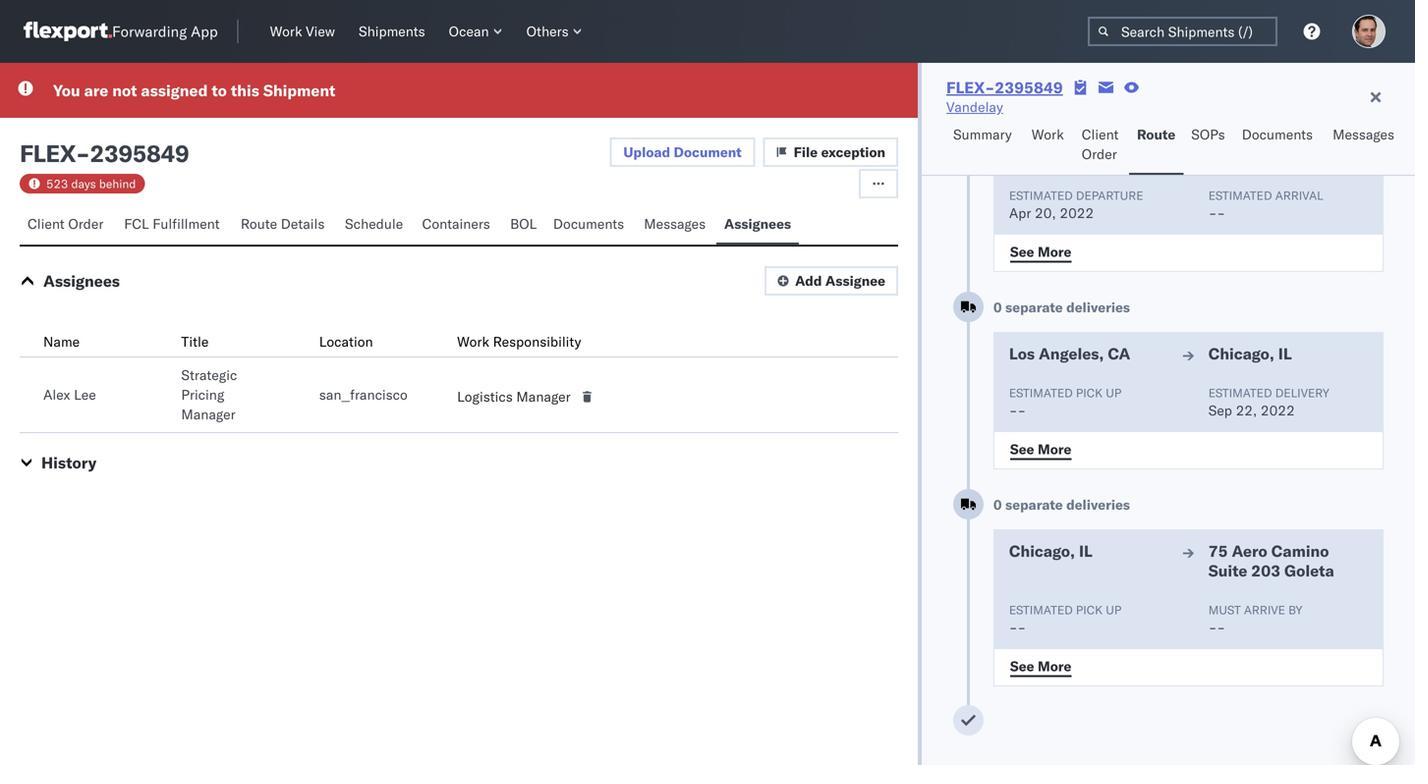 Task type: describe. For each thing, give the bounding box(es) containing it.
0 vertical spatial assignees button
[[716, 206, 799, 245]]

san_francisco
[[319, 386, 408, 404]]

behind
[[99, 176, 136, 191]]

angeles,
[[1039, 344, 1104, 364]]

assignee
[[826, 272, 886, 289]]

0 horizontal spatial client order
[[28, 215, 104, 232]]

route button
[[1129, 117, 1184, 175]]

this
[[231, 81, 259, 100]]

alex
[[43, 386, 70, 404]]

forwarding app link
[[24, 22, 218, 41]]

20,
[[1035, 204, 1056, 222]]

route for route details
[[241, 215, 277, 232]]

assigned
[[141, 81, 208, 100]]

vandelay
[[947, 98, 1003, 115]]

0 horizontal spatial client order button
[[20, 206, 116, 245]]

assignees inside "button"
[[724, 215, 791, 232]]

0 separate deliveries for il
[[994, 496, 1130, 514]]

app
[[191, 22, 218, 41]]

logistics manager
[[457, 388, 571, 405]]

flexport. image
[[24, 22, 112, 41]]

add assignee
[[795, 272, 886, 289]]

details
[[281, 215, 325, 232]]

not
[[112, 81, 137, 100]]

logistics
[[457, 388, 513, 405]]

up for angeles,
[[1106, 386, 1122, 401]]

0 separate deliveries for angeles,
[[994, 299, 1130, 316]]

sops button
[[1184, 117, 1234, 175]]

75
[[1209, 542, 1228, 561]]

history button
[[41, 453, 97, 473]]

see for los
[[1010, 441, 1035, 458]]

by
[[1289, 603, 1303, 618]]

203
[[1252, 561, 1281, 581]]

0 vertical spatial 2395849
[[995, 78, 1063, 97]]

see more for los
[[1010, 441, 1072, 458]]

estimated departure apr 20, 2022
[[1009, 188, 1144, 222]]

0 horizontal spatial il
[[1079, 542, 1093, 561]]

view
[[306, 23, 335, 40]]

history
[[41, 453, 97, 473]]

estimated for sep
[[1009, 386, 1073, 401]]

0 vertical spatial client order
[[1082, 126, 1119, 163]]

see for chicago,
[[1010, 658, 1035, 675]]

ca
[[1108, 344, 1131, 364]]

sep
[[1209, 402, 1233, 419]]

up for il
[[1106, 603, 1122, 618]]

summary button
[[946, 117, 1024, 175]]

more for chicago,
[[1038, 658, 1072, 675]]

schedule
[[345, 215, 403, 232]]

title
[[181, 333, 209, 350]]

0 horizontal spatial chicago,
[[1009, 542, 1075, 561]]

pick for angeles,
[[1076, 386, 1103, 401]]

work view link
[[262, 19, 343, 44]]

days
[[71, 176, 96, 191]]

pick for il
[[1076, 603, 1103, 618]]

vandelay link
[[947, 97, 1003, 117]]

1 horizontal spatial client order button
[[1074, 117, 1129, 175]]

1 see more button from the top
[[999, 238, 1084, 267]]

estimated arrival --
[[1209, 188, 1324, 222]]

delivery
[[1276, 386, 1330, 401]]

0 horizontal spatial chicago, il
[[1009, 542, 1093, 561]]

estimated pick up -- for angeles,
[[1009, 386, 1122, 419]]

1 vertical spatial order
[[68, 215, 104, 232]]

1 see more from the top
[[1010, 243, 1072, 260]]

work responsibility
[[457, 333, 581, 350]]

pricing
[[181, 386, 224, 404]]

strategic pricing manager
[[181, 367, 237, 423]]

523 days behind
[[46, 176, 136, 191]]

shipments link
[[351, 19, 433, 44]]

fcl
[[124, 215, 149, 232]]

ocean button
[[441, 19, 511, 44]]

flex-
[[947, 78, 995, 97]]

others button
[[519, 19, 590, 44]]

bol
[[510, 215, 537, 232]]

0 vertical spatial messages button
[[1325, 117, 1405, 175]]

you are not assigned to this shipment
[[53, 81, 335, 100]]

fulfillment
[[153, 215, 220, 232]]

1 vertical spatial messages button
[[636, 206, 716, 245]]

2022 for apr 20, 2022
[[1060, 204, 1094, 222]]

forwarding
[[112, 22, 187, 41]]

containers button
[[414, 206, 502, 245]]

1 vertical spatial documents
[[553, 215, 624, 232]]

shipment
[[263, 81, 335, 100]]

los angeles, ca
[[1009, 344, 1131, 364]]

fcl fulfillment
[[124, 215, 220, 232]]

los
[[1009, 344, 1035, 364]]

22,
[[1236, 402, 1257, 419]]

separate for los
[[1006, 299, 1063, 316]]

523
[[46, 176, 68, 191]]

1 more from the top
[[1038, 243, 1072, 260]]

flex-2395849 link
[[947, 78, 1063, 97]]

deliveries for angeles,
[[1067, 299, 1130, 316]]

shipments
[[359, 23, 425, 40]]

file
[[794, 144, 818, 161]]

work view
[[270, 23, 335, 40]]

name
[[43, 333, 80, 350]]

deliveries for il
[[1067, 496, 1130, 514]]

upload document button
[[610, 138, 756, 167]]

add
[[795, 272, 822, 289]]



Task type: vqa. For each thing, say whether or not it's contained in the screenshot.
Estimated related to Sep
yes



Task type: locate. For each thing, give the bounding box(es) containing it.
estimated pick up --
[[1009, 386, 1122, 419], [1009, 603, 1122, 636]]

arrive
[[1244, 603, 1286, 618]]

3 more from the top
[[1038, 658, 1072, 675]]

to
[[212, 81, 227, 100]]

client for the left 'client order' button
[[28, 215, 65, 232]]

route left details
[[241, 215, 277, 232]]

work left the 'view'
[[270, 23, 302, 40]]

0
[[994, 299, 1002, 316], [994, 496, 1002, 514]]

0 horizontal spatial documents
[[553, 215, 624, 232]]

2 see more from the top
[[1010, 441, 1072, 458]]

see more button
[[999, 238, 1084, 267], [999, 435, 1084, 465], [999, 653, 1084, 682]]

route inside route "button"
[[1137, 126, 1176, 143]]

1 horizontal spatial order
[[1082, 145, 1117, 163]]

separate for chicago,
[[1006, 496, 1063, 514]]

0 separate deliveries
[[994, 299, 1130, 316], [994, 496, 1130, 514]]

1 vertical spatial client
[[28, 215, 65, 232]]

Search Shipments (/) text field
[[1088, 17, 1278, 46]]

see more
[[1010, 243, 1072, 260], [1010, 441, 1072, 458], [1010, 658, 1072, 675]]

0 vertical spatial 0 separate deliveries
[[994, 299, 1130, 316]]

0 vertical spatial messages
[[1333, 126, 1395, 143]]

0 vertical spatial chicago, il
[[1209, 344, 1292, 364]]

1 vertical spatial chicago, il
[[1009, 542, 1093, 561]]

order up departure
[[1082, 145, 1117, 163]]

1 vertical spatial separate
[[1006, 496, 1063, 514]]

you
[[53, 81, 80, 100]]

ocean
[[449, 23, 489, 40]]

1 horizontal spatial messages
[[1333, 126, 1395, 143]]

documents right bol button
[[553, 215, 624, 232]]

summary
[[954, 126, 1012, 143]]

assignees down document
[[724, 215, 791, 232]]

flex-2395849
[[947, 78, 1063, 97]]

must arrive by --
[[1209, 603, 1303, 636]]

0 horizontal spatial client
[[28, 215, 65, 232]]

1 see from the top
[[1010, 243, 1035, 260]]

2395849 up behind
[[90, 139, 189, 168]]

client for right 'client order' button
[[1082, 126, 1119, 143]]

1 vertical spatial manager
[[181, 406, 236, 423]]

0 vertical spatial order
[[1082, 145, 1117, 163]]

up
[[1106, 386, 1122, 401], [1106, 603, 1122, 618]]

2 vertical spatial see more button
[[999, 653, 1084, 682]]

0 vertical spatial manager
[[516, 388, 571, 405]]

work up logistics
[[457, 333, 490, 350]]

file exception button
[[763, 138, 898, 167], [763, 138, 898, 167]]

route details button
[[233, 206, 337, 245]]

2 see from the top
[[1010, 441, 1035, 458]]

1 vertical spatial 0 separate deliveries
[[994, 496, 1130, 514]]

0 vertical spatial deliveries
[[1067, 299, 1130, 316]]

manager
[[516, 388, 571, 405], [181, 406, 236, 423]]

0 vertical spatial see
[[1010, 243, 1035, 260]]

1 horizontal spatial work
[[457, 333, 490, 350]]

location
[[319, 333, 373, 350]]

1 vertical spatial chicago,
[[1009, 542, 1075, 561]]

0 vertical spatial 0
[[994, 299, 1002, 316]]

0 horizontal spatial 2022
[[1060, 204, 1094, 222]]

2 0 separate deliveries from the top
[[994, 496, 1130, 514]]

are
[[84, 81, 108, 100]]

route for route
[[1137, 126, 1176, 143]]

lee
[[74, 386, 96, 404]]

sops
[[1192, 126, 1225, 143]]

camino
[[1272, 542, 1329, 561]]

estimated delivery sep 22, 2022
[[1209, 386, 1330, 419]]

strategic
[[181, 367, 237, 384]]

upload document
[[624, 144, 742, 161]]

2 0 from the top
[[994, 496, 1002, 514]]

0 vertical spatial work
[[270, 23, 302, 40]]

2 separate from the top
[[1006, 496, 1063, 514]]

0 vertical spatial pick
[[1076, 386, 1103, 401]]

1 vertical spatial documents button
[[545, 206, 636, 245]]

client order
[[1082, 126, 1119, 163], [28, 215, 104, 232]]

0 vertical spatial see more button
[[999, 238, 1084, 267]]

1 vertical spatial up
[[1106, 603, 1122, 618]]

2 see more button from the top
[[999, 435, 1084, 465]]

exception
[[821, 144, 886, 161]]

others
[[527, 23, 569, 40]]

1 horizontal spatial documents
[[1242, 126, 1313, 143]]

see more for chicago,
[[1010, 658, 1072, 675]]

0 vertical spatial il
[[1279, 344, 1292, 364]]

0 horizontal spatial messages
[[644, 215, 706, 232]]

manager inside the strategic pricing manager
[[181, 406, 236, 423]]

1 horizontal spatial manager
[[516, 388, 571, 405]]

documents button up arrival
[[1234, 117, 1325, 175]]

1 0 from the top
[[994, 299, 1002, 316]]

0 for chicago, il
[[994, 496, 1002, 514]]

client
[[1082, 126, 1119, 143], [28, 215, 65, 232]]

route left 'sops'
[[1137, 126, 1176, 143]]

alex lee
[[43, 386, 96, 404]]

estimated inside estimated delivery sep 22, 2022
[[1209, 386, 1273, 401]]

0 vertical spatial chicago,
[[1209, 344, 1275, 364]]

order
[[1082, 145, 1117, 163], [68, 215, 104, 232]]

1 deliveries from the top
[[1067, 299, 1130, 316]]

document
[[674, 144, 742, 161]]

add assignee button
[[765, 266, 898, 296]]

flex - 2395849
[[20, 139, 189, 168]]

2 more from the top
[[1038, 441, 1072, 458]]

client order button
[[1074, 117, 1129, 175], [20, 206, 116, 245]]

2022
[[1060, 204, 1094, 222], [1261, 402, 1295, 419]]

1 vertical spatial see more
[[1010, 441, 1072, 458]]

1 vertical spatial client order button
[[20, 206, 116, 245]]

3 see more from the top
[[1010, 658, 1072, 675]]

1 horizontal spatial client
[[1082, 126, 1119, 143]]

3 see more button from the top
[[999, 653, 1084, 682]]

route inside route details button
[[241, 215, 277, 232]]

estimated inside estimated arrival --
[[1209, 188, 1273, 203]]

0 horizontal spatial work
[[270, 23, 302, 40]]

0 horizontal spatial route
[[241, 215, 277, 232]]

1 horizontal spatial messages button
[[1325, 117, 1405, 175]]

1 0 separate deliveries from the top
[[994, 299, 1130, 316]]

departure
[[1076, 188, 1144, 203]]

2 estimated pick up -- from the top
[[1009, 603, 1122, 636]]

1 estimated pick up -- from the top
[[1009, 386, 1122, 419]]

estimated for by
[[1009, 603, 1073, 618]]

1 vertical spatial client order
[[28, 215, 104, 232]]

estimated
[[1009, 188, 1073, 203], [1209, 188, 1273, 203], [1009, 386, 1073, 401], [1209, 386, 1273, 401], [1009, 603, 1073, 618]]

work button
[[1024, 117, 1074, 175]]

assignees button up name
[[43, 271, 120, 291]]

1 horizontal spatial 2022
[[1261, 402, 1295, 419]]

0 horizontal spatial assignees
[[43, 271, 120, 291]]

containers
[[422, 215, 490, 232]]

0 horizontal spatial manager
[[181, 406, 236, 423]]

1 horizontal spatial il
[[1279, 344, 1292, 364]]

bol button
[[502, 206, 545, 245]]

0 horizontal spatial documents button
[[545, 206, 636, 245]]

work for work view
[[270, 23, 302, 40]]

client order button up departure
[[1074, 117, 1129, 175]]

messages button
[[1325, 117, 1405, 175], [636, 206, 716, 245]]

1 vertical spatial more
[[1038, 441, 1072, 458]]

1 horizontal spatial assignees button
[[716, 206, 799, 245]]

more for los
[[1038, 441, 1072, 458]]

see more button for los
[[999, 435, 1084, 465]]

pick
[[1076, 386, 1103, 401], [1076, 603, 1103, 618]]

goleta
[[1285, 561, 1335, 581]]

responsibility
[[493, 333, 581, 350]]

client order down 523
[[28, 215, 104, 232]]

estimated pick up -- for il
[[1009, 603, 1122, 636]]

estimated inside estimated departure apr 20, 2022
[[1009, 188, 1073, 203]]

0 horizontal spatial order
[[68, 215, 104, 232]]

work for work responsibility
[[457, 333, 490, 350]]

2022 down delivery
[[1261, 402, 1295, 419]]

0 vertical spatial estimated pick up --
[[1009, 386, 1122, 419]]

2395849
[[995, 78, 1063, 97], [90, 139, 189, 168]]

1 vertical spatial see more button
[[999, 435, 1084, 465]]

manager down pricing
[[181, 406, 236, 423]]

0 vertical spatial more
[[1038, 243, 1072, 260]]

1 horizontal spatial client order
[[1082, 126, 1119, 163]]

1 horizontal spatial chicago,
[[1209, 344, 1275, 364]]

order inside client order
[[1082, 145, 1117, 163]]

aero
[[1232, 542, 1268, 561]]

assignees button up add
[[716, 206, 799, 245]]

2022 for sep 22, 2022
[[1261, 402, 1295, 419]]

0 for los angeles, ca
[[994, 299, 1002, 316]]

0 vertical spatial client order button
[[1074, 117, 1129, 175]]

1 vertical spatial 2395849
[[90, 139, 189, 168]]

1 vertical spatial work
[[1032, 126, 1064, 143]]

2 vertical spatial see
[[1010, 658, 1035, 675]]

0 vertical spatial documents button
[[1234, 117, 1325, 175]]

1 vertical spatial route
[[241, 215, 277, 232]]

documents
[[1242, 126, 1313, 143], [553, 215, 624, 232]]

1 horizontal spatial route
[[1137, 126, 1176, 143]]

schedule button
[[337, 206, 414, 245]]

2 deliveries from the top
[[1067, 496, 1130, 514]]

apr
[[1009, 204, 1032, 222]]

fcl fulfillment button
[[116, 206, 233, 245]]

must
[[1209, 603, 1241, 618]]

1 vertical spatial 0
[[994, 496, 1002, 514]]

work
[[270, 23, 302, 40], [1032, 126, 1064, 143], [457, 333, 490, 350]]

75 aero camino suite 203 goleta
[[1209, 542, 1335, 581]]

1 pick from the top
[[1076, 386, 1103, 401]]

0 vertical spatial assignees
[[724, 215, 791, 232]]

flex
[[20, 139, 76, 168]]

2 up from the top
[[1106, 603, 1122, 618]]

0 horizontal spatial assignees button
[[43, 271, 120, 291]]

assignees up name
[[43, 271, 120, 291]]

2022 right the '20,'
[[1060, 204, 1094, 222]]

0 vertical spatial documents
[[1242, 126, 1313, 143]]

2 pick from the top
[[1076, 603, 1103, 618]]

0 vertical spatial see more
[[1010, 243, 1072, 260]]

documents button
[[1234, 117, 1325, 175], [545, 206, 636, 245]]

see
[[1010, 243, 1035, 260], [1010, 441, 1035, 458], [1010, 658, 1035, 675]]

arrival
[[1276, 188, 1324, 203]]

2 vertical spatial work
[[457, 333, 490, 350]]

1 vertical spatial deliveries
[[1067, 496, 1130, 514]]

file exception
[[794, 144, 886, 161]]

client down 523
[[28, 215, 65, 232]]

suite
[[1209, 561, 1248, 581]]

1 vertical spatial see
[[1010, 441, 1035, 458]]

0 vertical spatial separate
[[1006, 299, 1063, 316]]

work for work
[[1032, 126, 1064, 143]]

1 vertical spatial 2022
[[1261, 402, 1295, 419]]

documents up arrival
[[1242, 126, 1313, 143]]

chicago, il
[[1209, 344, 1292, 364], [1009, 542, 1093, 561]]

1 up from the top
[[1106, 386, 1122, 401]]

2 vertical spatial more
[[1038, 658, 1072, 675]]

work down flex-2395849 link on the top right of the page
[[1032, 126, 1064, 143]]

2022 inside estimated delivery sep 22, 2022
[[1261, 402, 1295, 419]]

0 horizontal spatial messages button
[[636, 206, 716, 245]]

1 vertical spatial assignees button
[[43, 271, 120, 291]]

forwarding app
[[112, 22, 218, 41]]

client right work button
[[1082, 126, 1119, 143]]

manager down responsibility
[[516, 388, 571, 405]]

1 vertical spatial estimated pick up --
[[1009, 603, 1122, 636]]

0 horizontal spatial 2395849
[[90, 139, 189, 168]]

see more button for chicago,
[[999, 653, 1084, 682]]

1 horizontal spatial assignees
[[724, 215, 791, 232]]

0 vertical spatial client
[[1082, 126, 1119, 143]]

chicago,
[[1209, 344, 1275, 364], [1009, 542, 1075, 561]]

1 horizontal spatial 2395849
[[995, 78, 1063, 97]]

1 horizontal spatial documents button
[[1234, 117, 1325, 175]]

2 vertical spatial see more
[[1010, 658, 1072, 675]]

1 vertical spatial il
[[1079, 542, 1093, 561]]

upload
[[624, 144, 670, 161]]

1 vertical spatial assignees
[[43, 271, 120, 291]]

1 vertical spatial messages
[[644, 215, 706, 232]]

client order button down 523
[[20, 206, 116, 245]]

3 see from the top
[[1010, 658, 1035, 675]]

work inside button
[[1032, 126, 1064, 143]]

0 vertical spatial 2022
[[1060, 204, 1094, 222]]

documents button right bol
[[545, 206, 636, 245]]

order down days
[[68, 215, 104, 232]]

estimated for -
[[1009, 188, 1073, 203]]

0 vertical spatial route
[[1137, 126, 1176, 143]]

assignees
[[724, 215, 791, 232], [43, 271, 120, 291]]

2022 inside estimated departure apr 20, 2022
[[1060, 204, 1094, 222]]

more
[[1038, 243, 1072, 260], [1038, 441, 1072, 458], [1038, 658, 1072, 675]]

assignees button
[[716, 206, 799, 245], [43, 271, 120, 291]]

1 vertical spatial pick
[[1076, 603, 1103, 618]]

1 horizontal spatial chicago, il
[[1209, 344, 1292, 364]]

2395849 up vandelay
[[995, 78, 1063, 97]]

client order right work button
[[1082, 126, 1119, 163]]

2 horizontal spatial work
[[1032, 126, 1064, 143]]

deliveries
[[1067, 299, 1130, 316], [1067, 496, 1130, 514]]

0 vertical spatial up
[[1106, 386, 1122, 401]]

1 separate from the top
[[1006, 299, 1063, 316]]



